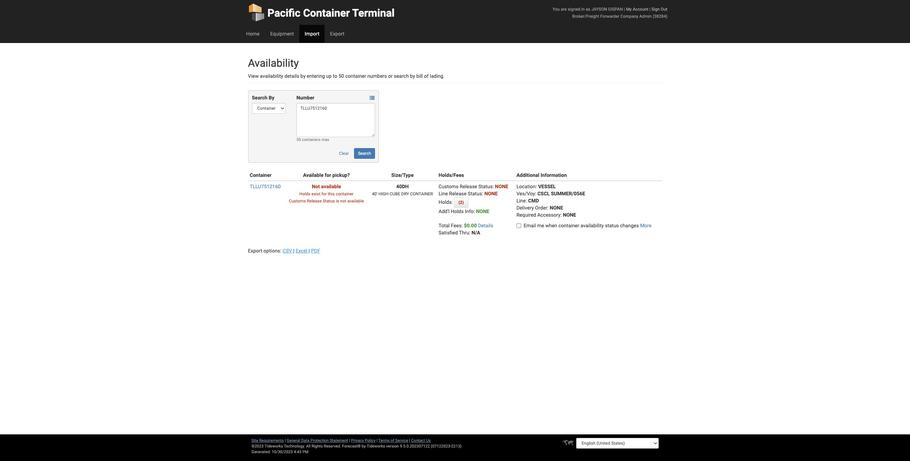 Task type: describe. For each thing, give the bounding box(es) containing it.
my
[[627, 7, 632, 12]]

: left vessel
[[536, 184, 537, 190]]

2 horizontal spatial by
[[410, 73, 415, 79]]

$0.00
[[464, 223, 477, 229]]

protection
[[311, 439, 329, 444]]

search
[[394, 73, 409, 79]]

1 vertical spatial release
[[449, 191, 467, 197]]

not
[[340, 199, 347, 204]]

0 vertical spatial release
[[460, 184, 478, 190]]

search for search by
[[252, 95, 268, 101]]

container inside not available holds exist for this container customs release status is not available
[[336, 192, 354, 197]]

n/a
[[472, 230, 481, 236]]

customs inside customs release status : none line release status : none
[[439, 184, 459, 190]]

terminal
[[353, 7, 395, 19]]

excel
[[296, 248, 308, 254]]

is
[[336, 199, 339, 204]]

privacy
[[351, 439, 364, 444]]

when
[[546, 223, 558, 229]]

show list image
[[370, 96, 375, 101]]

search button
[[354, 148, 375, 159]]

export for export
[[330, 31, 345, 37]]

location : vessel ves/voy: cscl summer/056e line: cmd delivery order : none required accessory : none
[[517, 184, 586, 218]]

release inside not available holds exist for this container customs release status is not available
[[307, 199, 322, 204]]

container
[[410, 192, 433, 197]]

| up tideworks
[[377, 439, 378, 444]]

bill
[[417, 73, 423, 79]]

1 vertical spatial available
[[348, 199, 364, 204]]

by inside site requirements | general data protection statement | privacy policy | terms of service | contact us ©2023 tideworks technology. all rights reserved. forecast® by tideworks version 9.5.0.202307122 (07122023-2213) generated: 10/30/2023 4:43 pm
[[362, 445, 366, 449]]

(2) link
[[454, 197, 469, 208]]

lading.
[[430, 73, 445, 79]]

2213)
[[452, 445, 462, 449]]

details
[[285, 73, 299, 79]]

version
[[386, 445, 399, 449]]

(2)
[[459, 200, 464, 205]]

details link
[[478, 223, 494, 229]]

holds inside not available holds exist for this container customs release status is not available
[[300, 192, 311, 197]]

required
[[517, 212, 537, 218]]

40'
[[372, 192, 378, 197]]

my account link
[[627, 7, 649, 12]]

accessory
[[538, 212, 561, 218]]

(38284)
[[653, 14, 668, 19]]

availability
[[248, 57, 299, 69]]

total
[[439, 223, 450, 229]]

to
[[333, 73, 338, 79]]

ves/voy:
[[517, 191, 537, 197]]

all
[[306, 445, 311, 449]]

not available holds exist for this container customs release status is not available
[[289, 184, 364, 204]]

of inside site requirements | general data protection statement | privacy policy | terms of service | contact us ©2023 tideworks technology. all rights reserved. forecast® by tideworks version 9.5.0.202307122 (07122023-2213) generated: 10/30/2023 4:43 pm
[[391, 439, 395, 444]]

site requirements link
[[252, 439, 284, 444]]

| left sign
[[650, 7, 651, 12]]

home button
[[241, 25, 265, 43]]

broker/freight
[[573, 14, 600, 19]]

forecast®
[[342, 445, 361, 449]]

max
[[322, 138, 330, 142]]

| up forecast®
[[349, 439, 350, 444]]

customs release status : none line release status : none
[[439, 184, 509, 197]]

sign out link
[[652, 7, 668, 12]]

1 horizontal spatial of
[[424, 73, 429, 79]]

pm
[[303, 450, 309, 455]]

clear button
[[335, 148, 353, 159]]

policy
[[365, 439, 376, 444]]

status
[[606, 223, 619, 229]]

0 horizontal spatial availability
[[260, 73, 283, 79]]

more link
[[641, 223, 652, 229]]

| left pdf "link"
[[309, 248, 310, 254]]

general data protection statement link
[[287, 439, 348, 444]]

technology.
[[284, 445, 305, 449]]

thru:
[[459, 230, 471, 236]]

more
[[641, 223, 652, 229]]

: up accessory
[[548, 205, 549, 211]]

tllu7512160 link
[[250, 184, 281, 190]]

rights
[[312, 445, 323, 449]]

us
[[426, 439, 431, 444]]

excel link
[[296, 248, 309, 254]]

pacific container terminal link
[[248, 0, 395, 25]]

reserved.
[[324, 445, 341, 449]]

fees:
[[451, 223, 463, 229]]

pickup?
[[333, 173, 350, 178]]

you are signed in as jayson gispan | my account | sign out broker/freight forwarder company admin (38284)
[[553, 7, 668, 19]]

not
[[312, 184, 320, 190]]

location
[[517, 184, 536, 190]]

site requirements | general data protection statement | privacy policy | terms of service | contact us ©2023 tideworks technology. all rights reserved. forecast® by tideworks version 9.5.0.202307122 (07122023-2213) generated: 10/30/2023 4:43 pm
[[252, 439, 462, 455]]

tideworks
[[367, 445, 385, 449]]

signed
[[568, 7, 581, 12]]

| up 9.5.0.202307122 at bottom left
[[410, 439, 411, 444]]

0 horizontal spatial container
[[250, 173, 272, 178]]

40dh
[[397, 184, 409, 190]]

dry
[[402, 192, 409, 197]]

sign
[[652, 7, 660, 12]]

terms
[[379, 439, 390, 444]]

1 vertical spatial 50
[[297, 138, 301, 142]]

2 vertical spatial container
[[559, 223, 580, 229]]

add'l
[[439, 209, 450, 215]]

: up add'l holds info: none
[[482, 191, 484, 197]]

0 horizontal spatial by
[[301, 73, 306, 79]]

import button
[[300, 25, 325, 43]]



Task type: locate. For each thing, give the bounding box(es) containing it.
holds left exist
[[300, 192, 311, 197]]

0 vertical spatial export
[[330, 31, 345, 37]]

50 left containers
[[297, 138, 301, 142]]

search left by
[[252, 95, 268, 101]]

0 vertical spatial container
[[346, 73, 366, 79]]

0 horizontal spatial customs
[[289, 199, 306, 204]]

available
[[303, 173, 324, 178]]

0 vertical spatial container
[[303, 7, 350, 19]]

1 vertical spatial availability
[[581, 223, 604, 229]]

1 horizontal spatial by
[[362, 445, 366, 449]]

data
[[302, 439, 310, 444]]

: down summer/056e
[[561, 212, 562, 218]]

1 vertical spatial of
[[391, 439, 395, 444]]

contact
[[411, 439, 425, 444]]

1 vertical spatial export
[[248, 248, 263, 254]]

1 horizontal spatial search
[[358, 151, 371, 156]]

search for search
[[358, 151, 371, 156]]

clear
[[339, 151, 349, 156]]

line:
[[517, 198, 527, 204]]

jayson
[[592, 7, 608, 12]]

release up (2)
[[460, 184, 478, 190]]

availability left "status"
[[581, 223, 604, 229]]

statement
[[330, 439, 348, 444]]

1 horizontal spatial export
[[330, 31, 345, 37]]

view
[[248, 73, 259, 79]]

cscl
[[538, 191, 550, 197]]

10/30/2023
[[272, 450, 293, 455]]

1 horizontal spatial customs
[[439, 184, 459, 190]]

customs up 'line'
[[439, 184, 459, 190]]

0 vertical spatial 50
[[339, 73, 344, 79]]

search right clear
[[358, 151, 371, 156]]

entering
[[307, 73, 325, 79]]

pdf
[[311, 248, 320, 254]]

view availability details by entering up to 50 container numbers or search by bill of lading.
[[248, 73, 445, 79]]

available up this
[[321, 184, 341, 190]]

1 vertical spatial customs
[[289, 199, 306, 204]]

exist
[[312, 192, 321, 197]]

1 horizontal spatial container
[[303, 7, 350, 19]]

information
[[541, 173, 567, 178]]

status up add'l holds info: none
[[479, 184, 493, 190]]

for left pickup?
[[325, 173, 331, 178]]

export
[[330, 31, 345, 37], [248, 248, 263, 254]]

customs down available
[[289, 199, 306, 204]]

release down exist
[[307, 199, 322, 204]]

availability
[[260, 73, 283, 79], [581, 223, 604, 229]]

contact us link
[[411, 439, 431, 444]]

holds down (2)
[[451, 209, 464, 215]]

release up (2) link at top
[[449, 191, 467, 197]]

1 vertical spatial status
[[468, 191, 482, 197]]

0 vertical spatial for
[[325, 173, 331, 178]]

status inside not available holds exist for this container customs release status is not available
[[323, 199, 335, 204]]

search inside 'search' button
[[358, 151, 371, 156]]

0 vertical spatial of
[[424, 73, 429, 79]]

available for pickup?
[[303, 173, 350, 178]]

Number text field
[[297, 103, 375, 137]]

additional
[[517, 173, 540, 178]]

number
[[297, 95, 315, 101]]

changes
[[621, 223, 639, 229]]

0 horizontal spatial holds
[[300, 192, 311, 197]]

csv link
[[283, 248, 293, 254]]

by right details
[[301, 73, 306, 79]]

0 horizontal spatial 50
[[297, 138, 301, 142]]

9.5.0.202307122
[[400, 445, 430, 449]]

| right csv
[[293, 248, 295, 254]]

customs inside not available holds exist for this container customs release status is not available
[[289, 199, 306, 204]]

status down this
[[323, 199, 335, 204]]

info:
[[465, 209, 475, 215]]

export inside export popup button
[[330, 31, 345, 37]]

available right not
[[348, 199, 364, 204]]

2 vertical spatial status
[[323, 199, 335, 204]]

company
[[621, 14, 639, 19]]

| left my
[[624, 7, 625, 12]]

available
[[321, 184, 341, 190], [348, 199, 364, 204]]

0 vertical spatial availability
[[260, 73, 283, 79]]

of up version at the bottom left of the page
[[391, 439, 395, 444]]

of
[[424, 73, 429, 79], [391, 439, 395, 444]]

0 horizontal spatial of
[[391, 439, 395, 444]]

container right to
[[346, 73, 366, 79]]

container right when
[[559, 223, 580, 229]]

export down pacific container terminal
[[330, 31, 345, 37]]

by
[[269, 95, 275, 101]]

line
[[439, 191, 448, 197]]

holds/fees
[[439, 173, 464, 178]]

privacy policy link
[[351, 439, 376, 444]]

0 vertical spatial status
[[479, 184, 493, 190]]

for inside not available holds exist for this container customs release status is not available
[[322, 192, 327, 197]]

gispan
[[609, 7, 623, 12]]

search by
[[252, 95, 275, 101]]

1 horizontal spatial 50
[[339, 73, 344, 79]]

:
[[493, 184, 494, 190], [536, 184, 537, 190], [482, 191, 484, 197], [548, 205, 549, 211], [561, 212, 562, 218]]

additional information
[[517, 173, 567, 178]]

delivery
[[517, 205, 534, 211]]

service
[[396, 439, 409, 444]]

requirements
[[259, 439, 284, 444]]

container
[[346, 73, 366, 79], [336, 192, 354, 197], [559, 223, 580, 229]]

out
[[661, 7, 668, 12]]

by down privacy policy link
[[362, 445, 366, 449]]

add'l holds info: none
[[439, 209, 490, 215]]

details
[[478, 223, 494, 229]]

container up export popup button
[[303, 7, 350, 19]]

1 vertical spatial container
[[250, 173, 272, 178]]

0 horizontal spatial search
[[252, 95, 268, 101]]

import
[[305, 31, 320, 37]]

0 vertical spatial customs
[[439, 184, 459, 190]]

customs
[[439, 184, 459, 190], [289, 199, 306, 204]]

you
[[553, 7, 560, 12]]

site
[[252, 439, 258, 444]]

account
[[633, 7, 649, 12]]

50 containers max
[[297, 138, 330, 142]]

of right bill
[[424, 73, 429, 79]]

up
[[326, 73, 332, 79]]

email me when container availability status changes more
[[524, 223, 652, 229]]

admin
[[640, 14, 652, 19]]

email
[[524, 223, 536, 229]]

total fees: $0.00 details satisfied thru: n/a
[[439, 223, 494, 236]]

none
[[495, 184, 509, 190], [485, 191, 498, 197], [550, 205, 564, 211], [476, 209, 490, 215], [563, 212, 577, 218]]

export options: csv | excel | pdf
[[248, 248, 320, 254]]

1 vertical spatial search
[[358, 151, 371, 156]]

numbers
[[368, 73, 387, 79]]

0 vertical spatial holds
[[300, 192, 311, 197]]

export button
[[325, 25, 350, 43]]

by left bill
[[410, 73, 415, 79]]

container up tllu7512160 link
[[250, 173, 272, 178]]

: left location
[[493, 184, 494, 190]]

are
[[561, 7, 567, 12]]

50 right to
[[339, 73, 344, 79]]

50
[[339, 73, 344, 79], [297, 138, 301, 142]]

cube
[[390, 192, 401, 197]]

for left this
[[322, 192, 327, 197]]

1 horizontal spatial availability
[[581, 223, 604, 229]]

availability down availability
[[260, 73, 283, 79]]

search
[[252, 95, 268, 101], [358, 151, 371, 156]]

1 vertical spatial for
[[322, 192, 327, 197]]

equipment
[[270, 31, 294, 37]]

as
[[586, 7, 591, 12]]

container up not
[[336, 192, 354, 197]]

1 horizontal spatial available
[[348, 199, 364, 204]]

1 vertical spatial container
[[336, 192, 354, 197]]

1 vertical spatial holds
[[451, 209, 464, 215]]

2 vertical spatial release
[[307, 199, 322, 204]]

export for export options: csv | excel | pdf
[[248, 248, 263, 254]]

status up (2) link at top
[[468, 191, 482, 197]]

holds:
[[439, 200, 454, 205]]

4:43
[[294, 450, 302, 455]]

general
[[287, 439, 301, 444]]

0 vertical spatial available
[[321, 184, 341, 190]]

| left general
[[285, 439, 286, 444]]

None checkbox
[[517, 224, 522, 228]]

0 horizontal spatial export
[[248, 248, 263, 254]]

0 vertical spatial search
[[252, 95, 268, 101]]

0 horizontal spatial available
[[321, 184, 341, 190]]

1 horizontal spatial holds
[[451, 209, 464, 215]]

this
[[328, 192, 335, 197]]

export left options:
[[248, 248, 263, 254]]

(07122023-
[[431, 445, 452, 449]]

satisfied
[[439, 230, 458, 236]]

©2023 tideworks
[[252, 445, 283, 449]]



Task type: vqa. For each thing, say whether or not it's contained in the screenshot.
Email Or Username 'text box'
no



